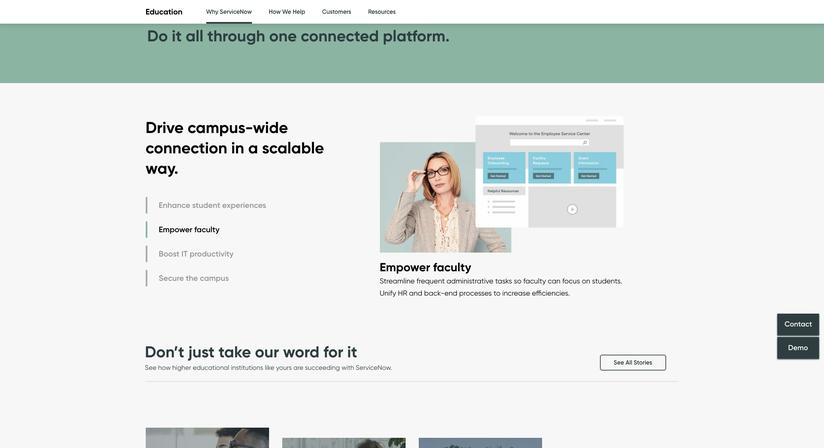 Task type: vqa. For each thing, say whether or not it's contained in the screenshot.
Drive campus-wide connection in a scalable way.
yes



Task type: locate. For each thing, give the bounding box(es) containing it.
word
[[283, 343, 320, 362]]

0 horizontal spatial empower
[[159, 225, 193, 235]]

2 vertical spatial faculty
[[524, 277, 546, 286]]

it
[[172, 26, 182, 46], [347, 343, 357, 362]]

2 horizontal spatial faculty
[[524, 277, 546, 286]]

australian catholic university logo image
[[146, 429, 269, 449]]

connection
[[146, 138, 227, 158]]

1 horizontal spatial it
[[347, 343, 357, 362]]

enhance
[[159, 201, 190, 210]]

resources link
[[368, 0, 396, 24]]

like
[[265, 364, 275, 372]]

1 vertical spatial empower
[[380, 260, 431, 275]]

secure the campus link
[[146, 270, 268, 287]]

in
[[231, 138, 244, 158]]

empower up streamline
[[380, 260, 431, 275]]

just
[[188, 343, 215, 362]]

wide
[[253, 118, 288, 137]]

faculty
[[194, 225, 220, 235], [433, 260, 471, 275], [524, 277, 546, 286]]

for
[[324, 343, 344, 362]]

empower inside empower faculty streamline frequent administrative tasks so faculty can focus on students. unify hr and back-end processes to increase efficiencies.
[[380, 260, 431, 275]]

it left all
[[172, 26, 182, 46]]

faculty up administrative
[[433, 260, 471, 275]]

platform.
[[383, 26, 450, 46]]

succeeding
[[305, 364, 340, 372]]

can
[[548, 277, 561, 286]]

faculty for empower faculty streamline frequent administrative tasks so faculty can focus on students. unify hr and back-end processes to increase efficiencies.
[[433, 260, 471, 275]]

it up with
[[347, 343, 357, 362]]

0 horizontal spatial it
[[172, 26, 182, 46]]

help
[[293, 8, 305, 15]]

education
[[146, 7, 183, 17]]

see
[[614, 360, 624, 367], [145, 364, 157, 372]]

scalable
[[262, 138, 324, 158]]

a professor using an education it solution to submit an employee service request. image
[[380, 109, 624, 260]]

contact link
[[778, 314, 820, 336]]

0 vertical spatial empower
[[159, 225, 193, 235]]

0 horizontal spatial see
[[145, 364, 157, 372]]

see left the all
[[614, 360, 624, 367]]

0 vertical spatial faculty
[[194, 225, 220, 235]]

experiences
[[222, 201, 266, 210]]

1 horizontal spatial empower
[[380, 260, 431, 275]]

one
[[269, 26, 297, 46]]

faculty down the enhance student experiences link
[[194, 225, 220, 235]]

boost it productivity link
[[146, 246, 268, 263]]

customers
[[322, 8, 351, 15]]

see left how
[[145, 364, 157, 372]]

empower faculty streamline frequent administrative tasks so faculty can focus on students. unify hr and back-end processes to increase efficiencies.
[[380, 260, 623, 298]]

0 horizontal spatial faculty
[[194, 225, 220, 235]]

are
[[294, 364, 304, 372]]

see all stories
[[614, 360, 653, 367]]

our
[[255, 343, 279, 362]]

see all stories link
[[600, 356, 666, 371]]

why servicenow link
[[206, 0, 252, 26]]

yours
[[276, 364, 292, 372]]

empower for empower faculty streamline frequent administrative tasks so faculty can focus on students. unify hr and back-end processes to increase efficiencies.
[[380, 260, 431, 275]]

enhance student experiences
[[159, 201, 266, 210]]

faculty right so on the bottom right of page
[[524, 277, 546, 286]]

1 vertical spatial faculty
[[433, 260, 471, 275]]

hr
[[398, 289, 408, 298]]

secure
[[159, 274, 184, 283]]

empower down 'enhance'
[[159, 225, 193, 235]]

empower faculty
[[159, 225, 220, 235]]

streamline
[[380, 277, 415, 286]]

empower
[[159, 225, 193, 235], [380, 260, 431, 275]]

secure the campus
[[159, 274, 229, 283]]

1 vertical spatial it
[[347, 343, 357, 362]]

demo link
[[778, 338, 820, 359]]

student
[[192, 201, 220, 210]]

administrative
[[447, 277, 494, 286]]

1 horizontal spatial faculty
[[433, 260, 471, 275]]

why servicenow
[[206, 8, 252, 15]]

a
[[248, 138, 258, 158]]

take
[[219, 343, 251, 362]]

university of maryland logo image
[[419, 439, 542, 449]]



Task type: describe. For each thing, give the bounding box(es) containing it.
to
[[494, 289, 501, 298]]

focus
[[563, 277, 580, 286]]

see inside the don't just take our word for it see how higher educational institutions like yours are succeeding with servicenow.
[[145, 364, 157, 372]]

empower for empower faculty
[[159, 225, 193, 235]]

higher
[[172, 364, 191, 372]]

educational
[[193, 364, 229, 372]]

all
[[626, 360, 633, 367]]

and
[[409, 289, 423, 298]]

processes
[[459, 289, 492, 298]]

don't
[[145, 343, 184, 362]]

do it all through one connected platform.
[[147, 26, 450, 46]]

on
[[582, 277, 591, 286]]

tasks
[[496, 277, 512, 286]]

1 horizontal spatial see
[[614, 360, 624, 367]]

efficiencies.
[[532, 289, 570, 298]]

drive
[[146, 118, 184, 137]]

way.
[[146, 159, 178, 179]]

connected
[[301, 26, 379, 46]]

demo
[[789, 344, 809, 353]]

frequent
[[417, 277, 445, 286]]

students.
[[592, 277, 623, 286]]

through
[[207, 26, 265, 46]]

empower faculty link
[[146, 222, 268, 238]]

we
[[282, 8, 291, 15]]

american university logo image
[[282, 439, 406, 449]]

how we help link
[[269, 0, 305, 24]]

why
[[206, 8, 218, 15]]

back-
[[424, 289, 445, 298]]

how we help
[[269, 8, 305, 15]]

0 vertical spatial it
[[172, 26, 182, 46]]

faculty for empower faculty
[[194, 225, 220, 235]]

campus-
[[188, 118, 253, 137]]

it inside the don't just take our word for it see how higher educational institutions like yours are succeeding with servicenow.
[[347, 343, 357, 362]]

the
[[186, 274, 198, 283]]

all
[[186, 26, 204, 46]]

servicenow.
[[356, 364, 392, 372]]

institutions
[[231, 364, 263, 372]]

do
[[147, 26, 168, 46]]

enhance student experiences link
[[146, 197, 268, 214]]

resources
[[368, 8, 396, 15]]

contact
[[785, 320, 813, 329]]

productivity
[[190, 250, 234, 259]]

how
[[269, 8, 281, 15]]

campus
[[200, 274, 229, 283]]

boost
[[159, 250, 180, 259]]

increase
[[503, 289, 530, 298]]

unify
[[380, 289, 396, 298]]

drive campus-wide connection in a scalable way.
[[146, 118, 324, 179]]

end
[[445, 289, 458, 298]]

boost it productivity
[[159, 250, 234, 259]]

it
[[182, 250, 188, 259]]

stories
[[634, 360, 653, 367]]

servicenow
[[220, 8, 252, 15]]

customers link
[[322, 0, 351, 24]]

so
[[514, 277, 522, 286]]

with
[[342, 364, 354, 372]]

how
[[158, 364, 171, 372]]

don't just take our word for it see how higher educational institutions like yours are succeeding with servicenow.
[[145, 343, 392, 372]]



